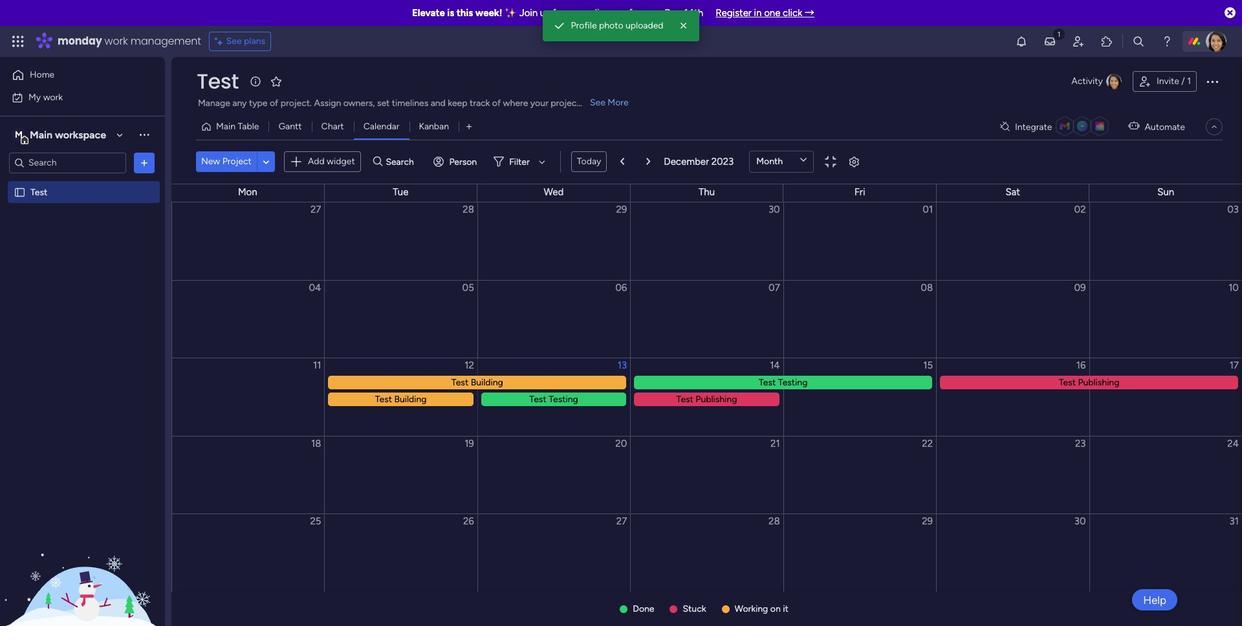 Task type: describe. For each thing, give the bounding box(es) containing it.
register
[[716, 7, 752, 19]]

photo
[[599, 20, 624, 31]]

monday
[[58, 34, 102, 49]]

today button
[[571, 151, 607, 172]]

today
[[577, 156, 602, 167]]

management
[[131, 34, 201, 49]]

my work
[[28, 92, 63, 103]]

for
[[553, 7, 565, 19]]

in
[[755, 7, 762, 19]]

table
[[238, 121, 259, 132]]

/
[[1182, 76, 1186, 87]]

project.
[[281, 98, 312, 109]]

profile photo uploaded alert
[[543, 10, 700, 41]]

one
[[765, 7, 781, 19]]

main table
[[216, 121, 259, 132]]

working
[[735, 604, 769, 615]]

filter button
[[489, 151, 550, 172]]

project
[[551, 98, 580, 109]]

integrate
[[1016, 121, 1053, 132]]

Test field
[[194, 67, 242, 96]]

add
[[308, 156, 325, 167]]

work for my
[[43, 92, 63, 103]]

work for monday
[[105, 34, 128, 49]]

invite members image
[[1073, 35, 1086, 48]]

14th
[[685, 7, 704, 19]]

filter
[[510, 156, 530, 167]]

type
[[249, 98, 268, 109]]

main workspace
[[30, 129, 106, 141]]

gantt
[[279, 121, 302, 132]]

owners,
[[344, 98, 375, 109]]

uploaded
[[626, 20, 664, 31]]

us
[[540, 7, 550, 19]]

dapulse integrations image
[[1001, 122, 1011, 132]]

✨
[[505, 7, 517, 19]]

elevate
[[412, 7, 445, 19]]

notifications image
[[1016, 35, 1029, 48]]

help image
[[1161, 35, 1174, 48]]

see plans
[[226, 36, 266, 47]]

join
[[520, 7, 538, 19]]

more
[[608, 97, 629, 108]]

help button
[[1133, 590, 1178, 611]]

where
[[503, 98, 529, 109]]

see more link
[[589, 96, 630, 109]]

2 list arrow image from the left
[[647, 158, 651, 166]]

done
[[633, 604, 655, 615]]

our
[[568, 7, 582, 19]]

select product image
[[12, 35, 25, 48]]

automate
[[1145, 121, 1186, 132]]

home
[[30, 69, 55, 80]]

1
[[1188, 76, 1192, 87]]

person
[[450, 156, 477, 167]]

0 vertical spatial test
[[197, 67, 239, 96]]

elevate is this week! ✨ join us for our online conference dec 14th
[[412, 7, 704, 19]]

chart button
[[312, 117, 354, 137]]

sat
[[1006, 186, 1021, 198]]

my
[[28, 92, 41, 103]]

manage any type of project. assign owners, set timelines and keep track of where your project stands.
[[198, 98, 611, 109]]

stands.
[[583, 98, 611, 109]]

0 vertical spatial options image
[[1205, 74, 1221, 89]]

conference
[[613, 7, 663, 19]]

wed
[[544, 186, 564, 198]]

sun
[[1158, 186, 1175, 198]]

timelines
[[392, 98, 429, 109]]

invite / 1 button
[[1134, 71, 1198, 92]]

december
[[664, 156, 710, 168]]

close image
[[678, 19, 691, 32]]

and
[[431, 98, 446, 109]]

2 of from the left
[[493, 98, 501, 109]]

1 of from the left
[[270, 98, 279, 109]]

home button
[[8, 65, 139, 85]]

main table button
[[196, 117, 269, 137]]

m
[[15, 129, 23, 140]]

track
[[470, 98, 490, 109]]

new
[[201, 156, 220, 167]]

dec
[[665, 7, 682, 19]]

v2 search image
[[373, 155, 383, 169]]

add view image
[[467, 122, 472, 132]]

search everything image
[[1133, 35, 1146, 48]]

main for main table
[[216, 121, 236, 132]]

invite / 1
[[1157, 76, 1192, 87]]

invite
[[1157, 76, 1180, 87]]

lottie animation image
[[0, 496, 165, 627]]

public board image
[[14, 186, 26, 198]]

apps image
[[1101, 35, 1114, 48]]

james peterson image
[[1207, 31, 1227, 52]]

december 2023
[[664, 156, 734, 168]]

angle down image
[[263, 157, 269, 167]]



Task type: locate. For each thing, give the bounding box(es) containing it.
list arrow image right today "button"
[[621, 158, 625, 166]]

work right monday
[[105, 34, 128, 49]]

0 horizontal spatial of
[[270, 98, 279, 109]]

add to favorites image
[[270, 75, 283, 88]]

mon
[[238, 186, 257, 198]]

new project button
[[196, 151, 257, 172]]

online
[[584, 7, 611, 19]]

1 list arrow image from the left
[[621, 158, 625, 166]]

is
[[448, 7, 455, 19]]

Search field
[[383, 153, 422, 171]]

stuck
[[683, 604, 707, 615]]

manage
[[198, 98, 230, 109]]

it
[[783, 604, 789, 615]]

widget
[[327, 156, 355, 167]]

workspace
[[55, 129, 106, 141]]

my work button
[[8, 87, 139, 108]]

arrow down image
[[535, 154, 550, 170]]

kanban button
[[409, 117, 459, 137]]

click
[[783, 7, 803, 19]]

1 horizontal spatial of
[[493, 98, 501, 109]]

0 horizontal spatial work
[[43, 92, 63, 103]]

work inside button
[[43, 92, 63, 103]]

test inside list box
[[30, 187, 47, 198]]

1 vertical spatial see
[[590, 97, 606, 108]]

of right track
[[493, 98, 501, 109]]

workspace image
[[12, 128, 25, 142]]

working on it
[[735, 604, 789, 615]]

profile photo uploaded
[[571, 20, 664, 31]]

activity button
[[1067, 71, 1128, 92]]

0 horizontal spatial list arrow image
[[621, 158, 625, 166]]

main left table
[[216, 121, 236, 132]]

test list box
[[0, 179, 165, 378]]

main for main workspace
[[30, 129, 52, 141]]

new project
[[201, 156, 252, 167]]

test
[[197, 67, 239, 96], [30, 187, 47, 198]]

main
[[216, 121, 236, 132], [30, 129, 52, 141]]

see left plans
[[226, 36, 242, 47]]

fri
[[855, 186, 866, 198]]

plans
[[244, 36, 266, 47]]

show board description image
[[248, 75, 263, 88]]

0 horizontal spatial see
[[226, 36, 242, 47]]

see for see more
[[590, 97, 606, 108]]

workspace options image
[[138, 128, 151, 141]]

your
[[531, 98, 549, 109]]

see for see plans
[[226, 36, 242, 47]]

1 vertical spatial test
[[30, 187, 47, 198]]

0 horizontal spatial options image
[[138, 156, 151, 169]]

this
[[457, 7, 473, 19]]

1 horizontal spatial options image
[[1205, 74, 1221, 89]]

see
[[226, 36, 242, 47], [590, 97, 606, 108]]

thu
[[699, 186, 715, 198]]

1 vertical spatial work
[[43, 92, 63, 103]]

see plans button
[[209, 32, 271, 51]]

on
[[771, 604, 781, 615]]

gantt button
[[269, 117, 312, 137]]

option
[[0, 181, 165, 183]]

list arrow image left december
[[647, 158, 651, 166]]

main right the workspace icon
[[30, 129, 52, 141]]

test right public board image
[[30, 187, 47, 198]]

set
[[377, 98, 390, 109]]

1 horizontal spatial see
[[590, 97, 606, 108]]

monday work management
[[58, 34, 201, 49]]

chart
[[321, 121, 344, 132]]

project
[[223, 156, 252, 167]]

lottie animation element
[[0, 496, 165, 627]]

1 horizontal spatial work
[[105, 34, 128, 49]]

→
[[805, 7, 815, 19]]

see more
[[590, 97, 629, 108]]

main inside button
[[216, 121, 236, 132]]

main inside workspace selection 'element'
[[30, 129, 52, 141]]

any
[[233, 98, 247, 109]]

person button
[[429, 151, 485, 172]]

1 horizontal spatial list arrow image
[[647, 158, 651, 166]]

work right my
[[43, 92, 63, 103]]

keep
[[448, 98, 468, 109]]

2023
[[712, 156, 734, 168]]

calendar button
[[354, 117, 409, 137]]

month
[[757, 156, 783, 167]]

0 horizontal spatial main
[[30, 129, 52, 141]]

help
[[1144, 594, 1167, 607]]

activity
[[1072, 76, 1104, 87]]

add widget button
[[284, 151, 361, 172]]

autopilot image
[[1129, 118, 1140, 134]]

options image down workspace options image
[[138, 156, 151, 169]]

0 horizontal spatial test
[[30, 187, 47, 198]]

profile
[[571, 20, 597, 31]]

1 image
[[1054, 27, 1066, 41]]

test up manage
[[197, 67, 239, 96]]

1 vertical spatial options image
[[138, 156, 151, 169]]

inbox image
[[1044, 35, 1057, 48]]

week!
[[476, 7, 503, 19]]

tue
[[393, 186, 409, 198]]

kanban
[[419, 121, 449, 132]]

assign
[[314, 98, 341, 109]]

workspace selection element
[[12, 127, 108, 144]]

list arrow image
[[621, 158, 625, 166], [647, 158, 651, 166]]

calendar
[[364, 121, 400, 132]]

of right type
[[270, 98, 279, 109]]

collapse board header image
[[1210, 122, 1220, 132]]

of
[[270, 98, 279, 109], [493, 98, 501, 109]]

1 horizontal spatial test
[[197, 67, 239, 96]]

Search in workspace field
[[27, 155, 108, 170]]

add widget
[[308, 156, 355, 167]]

register in one click → link
[[716, 7, 815, 19]]

0 vertical spatial work
[[105, 34, 128, 49]]

0 vertical spatial see
[[226, 36, 242, 47]]

see inside button
[[226, 36, 242, 47]]

options image right 1
[[1205, 74, 1221, 89]]

see left more
[[590, 97, 606, 108]]

1 horizontal spatial main
[[216, 121, 236, 132]]

options image
[[1205, 74, 1221, 89], [138, 156, 151, 169]]



Task type: vqa. For each thing, say whether or not it's contained in the screenshot.
New
yes



